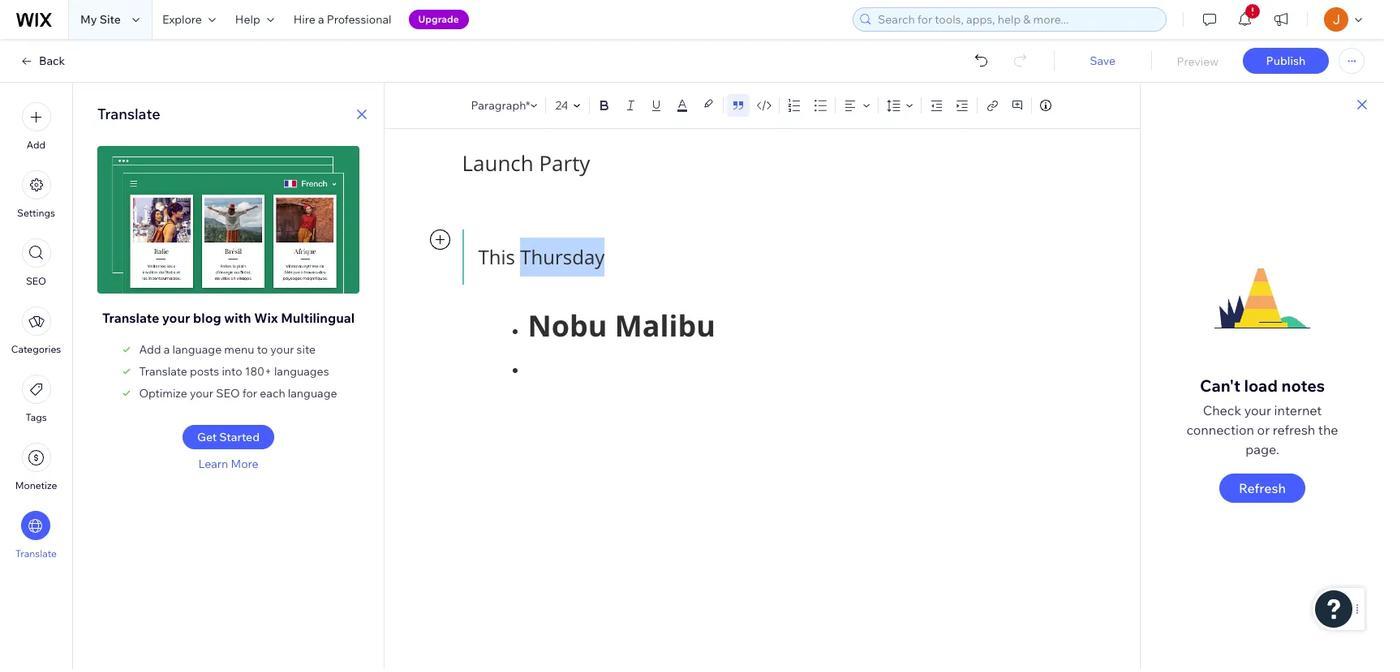Task type: describe. For each thing, give the bounding box(es) containing it.
settings button
[[17, 170, 55, 219]]

learn more button
[[198, 457, 258, 471]]

add button
[[21, 102, 51, 151]]

page.
[[1245, 441, 1279, 457]]

seo inside add a language menu to your site translate posts into 180+ languages optimize your seo for each language
[[216, 386, 240, 401]]

categories button
[[11, 307, 61, 355]]

my
[[80, 12, 97, 27]]

thursday
[[520, 244, 605, 270]]

settings
[[17, 207, 55, 219]]

publish
[[1266, 54, 1306, 68]]

wix
[[254, 310, 278, 326]]

get
[[197, 430, 217, 445]]

back
[[39, 54, 65, 68]]

Add a Catchy Title text field
[[462, 149, 1051, 178]]

tags button
[[21, 375, 51, 423]]

plugin toolbar image
[[430, 230, 450, 250]]

tags
[[25, 411, 47, 423]]

site
[[99, 12, 121, 27]]

learn more
[[198, 457, 258, 471]]

notes
[[1281, 375, 1325, 395]]

your inside can't load notes check your internet connection or refresh the page.
[[1244, 402, 1271, 418]]

refresh
[[1239, 480, 1286, 496]]

upgrade
[[418, 13, 459, 25]]

get started button
[[182, 425, 274, 449]]

save
[[1090, 54, 1116, 68]]

translate inside add a language menu to your site translate posts into 180+ languages optimize your seo for each language
[[139, 364, 187, 379]]

Search for tools, apps, help & more... field
[[873, 8, 1161, 31]]

your down posts at the left
[[190, 386, 213, 401]]

1 vertical spatial language
[[288, 386, 337, 401]]

seo button
[[21, 239, 51, 287]]

your left the blog
[[162, 310, 190, 326]]

multilingual
[[281, 310, 355, 326]]

add for add a language menu to your site translate posts into 180+ languages optimize your seo for each language
[[139, 342, 161, 357]]

started
[[219, 430, 260, 445]]

seo inside button
[[26, 275, 46, 287]]

for
[[242, 386, 257, 401]]

with
[[224, 310, 251, 326]]

this
[[478, 244, 515, 270]]

malibu
[[615, 306, 715, 346]]

paragraph *
[[471, 98, 530, 112]]

refresh
[[1273, 421, 1315, 438]]

site
[[297, 342, 316, 357]]

add for add
[[27, 139, 46, 151]]

connection
[[1186, 421, 1254, 438]]

internet
[[1274, 402, 1322, 418]]

can't
[[1200, 375, 1240, 395]]

help
[[235, 12, 260, 27]]

blog
[[193, 310, 221, 326]]

my site
[[80, 12, 121, 27]]

check
[[1203, 402, 1241, 418]]

nobu
[[528, 306, 607, 346]]

this thursday
[[478, 244, 610, 270]]

languages
[[274, 364, 329, 379]]

a for language
[[164, 342, 170, 357]]



Task type: vqa. For each thing, say whether or not it's contained in the screenshot.
Navigation &
no



Task type: locate. For each thing, give the bounding box(es) containing it.
can't load notes check your internet connection or refresh the page.
[[1186, 375, 1338, 457]]

0 vertical spatial add
[[27, 139, 46, 151]]

a up optimize
[[164, 342, 170, 357]]

learn
[[198, 457, 228, 471]]

more
[[231, 457, 258, 471]]

hire
[[293, 12, 315, 27]]

menu
[[0, 92, 72, 570]]

language up posts at the left
[[172, 342, 222, 357]]

0 horizontal spatial a
[[164, 342, 170, 357]]

or
[[1257, 421, 1270, 438]]

1 horizontal spatial a
[[318, 12, 324, 27]]

load
[[1244, 375, 1278, 395]]

categories
[[11, 343, 61, 355]]

optimize
[[139, 386, 187, 401]]

translate your blog with wix multilingual
[[102, 310, 355, 326]]

None text field
[[462, 196, 1062, 580]]

get started
[[197, 430, 260, 445]]

1 horizontal spatial language
[[288, 386, 337, 401]]

180+
[[245, 364, 272, 379]]

your
[[162, 310, 190, 326], [270, 342, 294, 357], [190, 386, 213, 401], [1244, 402, 1271, 418]]

upgrade button
[[408, 10, 469, 29]]

translate button
[[15, 511, 57, 560]]

add
[[27, 139, 46, 151], [139, 342, 161, 357]]

1 vertical spatial add
[[139, 342, 161, 357]]

None field
[[554, 97, 569, 114]]

seo left for
[[216, 386, 240, 401]]

monetize
[[15, 479, 57, 492]]

professional
[[327, 12, 391, 27]]

add a language menu to your site translate posts into 180+ languages optimize your seo for each language
[[139, 342, 337, 401]]

paragraph
[[471, 98, 526, 112]]

language down languages in the bottom left of the page
[[288, 386, 337, 401]]

into
[[222, 364, 242, 379]]

0 horizontal spatial seo
[[26, 275, 46, 287]]

a
[[318, 12, 324, 27], [164, 342, 170, 357]]

1 horizontal spatial seo
[[216, 386, 240, 401]]

hire a professional link
[[284, 0, 401, 39]]

add up settings button
[[27, 139, 46, 151]]

publish button
[[1243, 48, 1329, 74]]

0 horizontal spatial language
[[172, 342, 222, 357]]

the
[[1318, 421, 1338, 438]]

seo up categories button
[[26, 275, 46, 287]]

a right hire
[[318, 12, 324, 27]]

0 horizontal spatial add
[[27, 139, 46, 151]]

1 horizontal spatial add
[[139, 342, 161, 357]]

add inside button
[[27, 139, 46, 151]]

monetize button
[[15, 443, 57, 492]]

hire a professional
[[293, 12, 391, 27]]

back button
[[19, 54, 65, 68]]

none text field containing nobu malibu
[[462, 196, 1062, 580]]

each
[[260, 386, 285, 401]]

language
[[172, 342, 222, 357], [288, 386, 337, 401]]

*
[[526, 98, 530, 112]]

1 vertical spatial seo
[[216, 386, 240, 401]]

help button
[[225, 0, 284, 39]]

posts
[[190, 364, 219, 379]]

0 vertical spatial seo
[[26, 275, 46, 287]]

translate
[[97, 105, 160, 123], [102, 310, 159, 326], [139, 364, 187, 379], [15, 548, 57, 560]]

seo
[[26, 275, 46, 287], [216, 386, 240, 401]]

a for professional
[[318, 12, 324, 27]]

refresh button
[[1219, 473, 1305, 503]]

1 vertical spatial a
[[164, 342, 170, 357]]

nobu malibu
[[528, 306, 715, 346]]

add inside add a language menu to your site translate posts into 180+ languages optimize your seo for each language
[[139, 342, 161, 357]]

explore
[[162, 12, 202, 27]]

your right to
[[270, 342, 294, 357]]

0 vertical spatial a
[[318, 12, 324, 27]]

0 vertical spatial language
[[172, 342, 222, 357]]

menu
[[224, 342, 254, 357]]

add up optimize
[[139, 342, 161, 357]]

save button
[[1070, 54, 1135, 68]]

a inside add a language menu to your site translate posts into 180+ languages optimize your seo for each language
[[164, 342, 170, 357]]

menu containing add
[[0, 92, 72, 570]]

your up or
[[1244, 402, 1271, 418]]

to
[[257, 342, 268, 357]]



